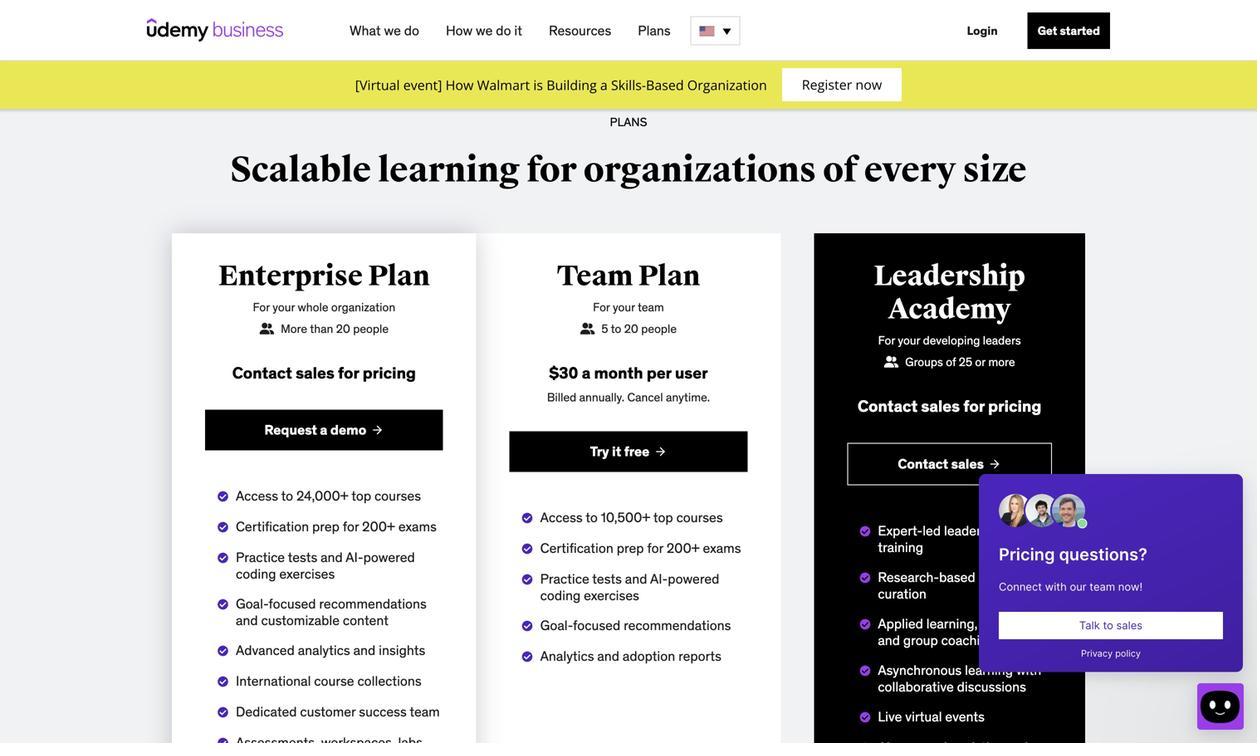 Task type: vqa. For each thing, say whether or not it's contained in the screenshot.
udemy's g2 award for most implementable enterprise, fall 2023 image
no



Task type: describe. For each thing, give the bounding box(es) containing it.
customer
[[300, 703, 356, 720]]

leaders
[[983, 333, 1021, 348]]

sales for plan
[[296, 363, 334, 383]]

coding for goal-focused recommendations and customizable content
[[236, 565, 276, 582]]

$30
[[549, 363, 578, 383]]

every
[[864, 149, 956, 192]]

request
[[264, 422, 317, 439]]

advanced analytics and insights
[[236, 642, 425, 659]]

customizable
[[261, 612, 340, 629]]

certification prep for 200+ exams for 24,000+
[[236, 518, 437, 535]]

prep for 24,000+
[[312, 518, 340, 535]]

10,500+
[[601, 509, 650, 526]]

tests for 10,500+
[[592, 570, 622, 587]]

asynchronous learning with collaborative discussions
[[878, 662, 1041, 695]]

tool
[[981, 615, 1003, 632]]

register now
[[802, 76, 882, 94]]

your for team
[[613, 300, 635, 315]]

practice tests and ai-powered coding exercises for 24,000+
[[236, 549, 415, 582]]

coding for goal-focused recommendations
[[540, 587, 581, 604]]

now
[[856, 76, 882, 94]]

do for how we do it
[[496, 22, 511, 39]]

insights
[[379, 642, 425, 659]]

200+ for 10,500+
[[667, 540, 700, 557]]

udemy business image
[[147, 18, 283, 42]]

5
[[602, 321, 608, 336]]

per
[[647, 363, 672, 383]]

powered for goal-focused recommendations and customizable content
[[363, 549, 415, 566]]

walmart
[[477, 76, 530, 94]]

research-based content curation
[[878, 569, 1024, 602]]

international
[[236, 672, 311, 689]]

0 horizontal spatial of
[[823, 149, 858, 192]]

is
[[533, 76, 543, 94]]

and up 'goal-focused recommendations and customizable content'
[[321, 549, 343, 566]]

and up goal-focused recommendations
[[625, 570, 647, 587]]

contact sales link
[[847, 443, 1052, 485]]

month
[[594, 363, 643, 383]]

solid image for leadership academy
[[884, 356, 899, 368]]

24,000+
[[296, 487, 348, 504]]

cancel
[[627, 390, 663, 405]]

building
[[547, 76, 597, 94]]

scalable learning for organizations of every size
[[230, 149, 1027, 192]]

certification for 24,000+
[[236, 518, 309, 535]]

analytics and adoption reports
[[540, 648, 722, 665]]

your for enterprise
[[273, 300, 295, 315]]

anytime.
[[666, 390, 710, 405]]

asynchronous
[[878, 662, 962, 679]]

people for enterprise plan
[[353, 321, 389, 336]]

virtual
[[905, 708, 942, 725]]

access for access to 24,000+ top courses
[[236, 487, 278, 504]]

get started
[[1038, 23, 1100, 38]]

goal- for goal-focused recommendations
[[540, 617, 573, 634]]

plans
[[610, 115, 647, 130]]

top for 10,500+
[[653, 509, 673, 526]]

[virtual
[[355, 76, 400, 94]]

course
[[314, 672, 354, 689]]

group
[[903, 632, 938, 649]]

and inside 'goal-focused recommendations and customizable content'
[[236, 612, 258, 629]]

than
[[310, 321, 333, 336]]

1 horizontal spatial it
[[612, 443, 621, 460]]

courses for access to 10,500+ top courses
[[676, 509, 723, 526]]

ai- for 24,000+
[[346, 549, 363, 566]]

based
[[939, 569, 975, 586]]

login
[[967, 23, 998, 38]]

learning,
[[926, 615, 978, 632]]

and left adoption
[[597, 648, 619, 665]]

reports
[[678, 648, 722, 665]]

how we do it button
[[439, 16, 529, 46]]

get
[[1038, 23, 1057, 38]]

1 vertical spatial team
[[410, 703, 440, 720]]

sales inside "link"
[[951, 456, 984, 473]]

2 how from the top
[[446, 76, 474, 94]]

[virtual event] how walmart is building a skills-based organization
[[355, 76, 767, 94]]

certification prep for 200+ exams for 10,500+
[[540, 540, 741, 557]]

5 to 20 people
[[602, 321, 677, 336]]

based
[[646, 76, 684, 94]]

resources button
[[542, 16, 618, 46]]

1 vertical spatial of
[[946, 355, 956, 370]]

team plan for your team
[[557, 259, 700, 315]]

$30 a month per user billed annually. cancel anytime.
[[547, 363, 710, 405]]

scalable
[[230, 149, 371, 192]]

exercises for analytics
[[279, 565, 335, 582]]

live
[[878, 708, 902, 725]]

size
[[963, 149, 1027, 192]]

annually.
[[579, 390, 625, 405]]

led
[[923, 522, 941, 539]]

access for access to 10,500+ top courses
[[540, 509, 583, 526]]

what we do
[[350, 22, 419, 39]]

applied learning, tool kits, and group coaching
[[878, 615, 1031, 649]]

team inside 'team plan for your team'
[[638, 300, 664, 315]]

billed
[[547, 390, 577, 405]]

more
[[988, 355, 1015, 370]]

solid image
[[580, 323, 595, 335]]

live virtual events
[[878, 708, 985, 725]]

adoption
[[623, 648, 675, 665]]

contact sales for pricing for academy
[[858, 396, 1042, 416]]

courses for access to 24,000+ top courses
[[374, 487, 421, 504]]

people for team plan
[[641, 321, 677, 336]]

groups
[[905, 355, 943, 370]]

organization
[[331, 300, 395, 315]]

kits,
[[1007, 615, 1031, 632]]

plans
[[638, 22, 671, 39]]

0 vertical spatial a
[[600, 76, 608, 94]]

prep for 10,500+
[[617, 540, 644, 557]]

25
[[959, 355, 972, 370]]

team
[[557, 259, 633, 294]]

it inside popup button
[[514, 22, 522, 39]]

a for month
[[582, 363, 591, 383]]

try
[[590, 443, 609, 460]]

login button
[[957, 12, 1008, 49]]

what
[[350, 22, 381, 39]]

free
[[624, 443, 650, 460]]



Task type: locate. For each thing, give the bounding box(es) containing it.
200+ down access to 24,000+ top courses
[[362, 518, 395, 535]]

coding up the customizable
[[236, 565, 276, 582]]

access to 10,500+ top courses
[[540, 509, 723, 526]]

1 vertical spatial access
[[540, 509, 583, 526]]

focused
[[269, 595, 316, 612], [573, 617, 620, 634]]

practice up analytics
[[540, 570, 589, 587]]

0 horizontal spatial solid image
[[260, 323, 274, 335]]

practice tests and ai-powered coding exercises for 10,500+
[[540, 570, 719, 604]]

goal- up analytics
[[540, 617, 573, 634]]

tests
[[288, 549, 317, 566], [592, 570, 622, 587]]

2 people from the left
[[641, 321, 677, 336]]

0 vertical spatial it
[[514, 22, 522, 39]]

advanced
[[236, 642, 295, 659]]

we for how
[[476, 22, 493, 39]]

it up walmart
[[514, 22, 522, 39]]

top right 10,500+
[[653, 509, 673, 526]]

do inside popup button
[[496, 22, 511, 39]]

to for 24,000+
[[281, 487, 293, 504]]

0 vertical spatial recommendations
[[319, 595, 427, 612]]

0 vertical spatial focused
[[269, 595, 316, 612]]

0 vertical spatial solid image
[[260, 323, 274, 335]]

we
[[384, 22, 401, 39], [476, 22, 493, 39]]

20
[[336, 321, 350, 336], [624, 321, 638, 336]]

0 horizontal spatial for
[[253, 300, 270, 315]]

for down enterprise
[[253, 300, 270, 315]]

0 horizontal spatial exams
[[398, 518, 437, 535]]

expert-led leadership training
[[878, 522, 1006, 556]]

powered up 'goal-focused recommendations and customizable content'
[[363, 549, 415, 566]]

a left demo
[[320, 422, 327, 439]]

1 horizontal spatial do
[[496, 22, 511, 39]]

1 vertical spatial learning
[[965, 662, 1013, 679]]

top
[[351, 487, 371, 504], [653, 509, 673, 526]]

pricing for academy
[[988, 396, 1042, 416]]

contact down groups on the right top
[[858, 396, 918, 416]]

learning inside asynchronous learning with collaborative discussions
[[965, 662, 1013, 679]]

your for leadership
[[898, 333, 920, 348]]

sales
[[296, 363, 334, 383], [921, 396, 960, 416], [951, 456, 984, 473]]

goal-focused recommendations and customizable content
[[236, 595, 427, 629]]

for inside leadership academy for your developing leaders
[[878, 333, 895, 348]]

learning for asynchronous
[[965, 662, 1013, 679]]

recommendations up insights
[[319, 595, 427, 612]]

your inside enterprise plan for your whole organization
[[273, 300, 295, 315]]

1 vertical spatial ai-
[[650, 570, 668, 587]]

ai- up goal-focused recommendations
[[650, 570, 668, 587]]

how inside popup button
[[446, 22, 473, 39]]

do for what we do
[[404, 22, 419, 39]]

1 vertical spatial certification prep for 200+ exams
[[540, 540, 741, 557]]

solid image for enterprise plan
[[260, 323, 274, 335]]

practice tests and ai-powered coding exercises up goal-focused recommendations
[[540, 570, 719, 604]]

tests up 'goal-focused recommendations and customizable content'
[[288, 549, 317, 566]]

2 vertical spatial to
[[586, 509, 598, 526]]

1 horizontal spatial a
[[582, 363, 591, 383]]

1 horizontal spatial practice tests and ai-powered coding exercises
[[540, 570, 719, 604]]

event]
[[403, 76, 442, 94]]

to for 10,500+
[[586, 509, 598, 526]]

how right event]
[[446, 76, 474, 94]]

to
[[611, 321, 621, 336], [281, 487, 293, 504], [586, 509, 598, 526]]

1 how from the top
[[446, 22, 473, 39]]

demo
[[330, 422, 366, 439]]

practice for goal-focused recommendations and customizable content
[[236, 549, 285, 566]]

content right based
[[979, 569, 1024, 586]]

1 vertical spatial coding
[[540, 587, 581, 604]]

20 right 5
[[624, 321, 638, 336]]

for for leadership
[[878, 333, 895, 348]]

certification prep for 200+ exams down access to 24,000+ top courses
[[236, 518, 437, 535]]

do inside dropdown button
[[404, 22, 419, 39]]

coding up analytics
[[540, 587, 581, 604]]

leadership academy for your developing leaders
[[874, 259, 1025, 348]]

1 vertical spatial pricing
[[988, 396, 1042, 416]]

pricing for plan
[[363, 363, 416, 383]]

prep down access to 24,000+ top courses
[[312, 518, 340, 535]]

1 vertical spatial to
[[281, 487, 293, 504]]

1 vertical spatial practice
[[540, 570, 589, 587]]

expert-
[[878, 522, 923, 539]]

1 vertical spatial exams
[[703, 540, 741, 557]]

0 horizontal spatial 20
[[336, 321, 350, 336]]

it right try
[[612, 443, 621, 460]]

certification down 24,000+
[[236, 518, 309, 535]]

1 horizontal spatial to
[[586, 509, 598, 526]]

solid image left more
[[260, 323, 274, 335]]

1 20 from the left
[[336, 321, 350, 336]]

skills-
[[611, 76, 646, 94]]

20 for team plan
[[624, 321, 638, 336]]

20 for enterprise plan
[[336, 321, 350, 336]]

success
[[359, 703, 407, 720]]

0 vertical spatial goal-
[[236, 595, 269, 612]]

200+ for 24,000+
[[362, 518, 395, 535]]

1 vertical spatial contact
[[858, 396, 918, 416]]

of left the 25
[[946, 355, 956, 370]]

pricing
[[363, 363, 416, 383], [988, 396, 1042, 416]]

courses right 10,500+
[[676, 509, 723, 526]]

your up 5 to 20 people
[[613, 300, 635, 315]]

a left skills-
[[600, 76, 608, 94]]

coding
[[236, 565, 276, 582], [540, 587, 581, 604]]

0 vertical spatial exercises
[[279, 565, 335, 582]]

people down organization
[[353, 321, 389, 336]]

training
[[878, 539, 923, 556]]

what we do button
[[343, 16, 426, 46]]

recommendations for adoption
[[624, 617, 731, 634]]

1 horizontal spatial of
[[946, 355, 956, 370]]

contact up led
[[898, 456, 948, 473]]

1 horizontal spatial goal-
[[540, 617, 573, 634]]

2 horizontal spatial to
[[611, 321, 621, 336]]

recommendations inside 'goal-focused recommendations and customizable content'
[[319, 595, 427, 612]]

powered for goal-focused recommendations
[[668, 570, 719, 587]]

solid image
[[260, 323, 274, 335], [884, 356, 899, 368]]

contact down more
[[232, 363, 292, 383]]

content inside 'goal-focused recommendations and customizable content'
[[343, 612, 389, 629]]

contact for leadership academy
[[858, 396, 918, 416]]

focused for advanced
[[269, 595, 316, 612]]

collections
[[357, 672, 422, 689]]

how we do it
[[446, 22, 522, 39]]

a inside $30 a month per user billed annually. cancel anytime.
[[582, 363, 591, 383]]

to left 10,500+
[[586, 509, 598, 526]]

1 vertical spatial recommendations
[[624, 617, 731, 634]]

content inside the research-based content curation
[[979, 569, 1024, 586]]

recommendations up reports
[[624, 617, 731, 634]]

2 20 from the left
[[624, 321, 638, 336]]

your up groups on the right top
[[898, 333, 920, 348]]

2 do from the left
[[496, 22, 511, 39]]

people
[[353, 321, 389, 336], [641, 321, 677, 336]]

goal- for goal-focused recommendations and customizable content
[[236, 595, 269, 612]]

more
[[281, 321, 307, 336]]

a for demo
[[320, 422, 327, 439]]

20 right than
[[336, 321, 350, 336]]

powered up goal-focused recommendations
[[668, 570, 719, 587]]

1 vertical spatial how
[[446, 76, 474, 94]]

0 horizontal spatial focused
[[269, 595, 316, 612]]

ai- for 10,500+
[[650, 570, 668, 587]]

pricing down more than 20 people
[[363, 363, 416, 383]]

and
[[321, 549, 343, 566], [625, 570, 647, 587], [236, 612, 258, 629], [878, 632, 900, 649], [353, 642, 376, 659], [597, 648, 619, 665]]

try it free
[[590, 443, 650, 460]]

0 horizontal spatial prep
[[312, 518, 340, 535]]

solid image left groups on the right top
[[884, 356, 899, 368]]

1 horizontal spatial recommendations
[[624, 617, 731, 634]]

enterprise plan for your whole organization
[[218, 259, 430, 315]]

1 vertical spatial certification
[[540, 540, 613, 557]]

events
[[945, 708, 985, 725]]

analytics
[[298, 642, 350, 659]]

exercises up 'goal-focused recommendations and customizable content'
[[279, 565, 335, 582]]

certification down 10,500+
[[540, 540, 613, 557]]

2 horizontal spatial your
[[898, 333, 920, 348]]

1 horizontal spatial practice
[[540, 570, 589, 587]]

practice for goal-focused recommendations
[[540, 570, 589, 587]]

recommendations for and
[[319, 595, 427, 612]]

plan for team
[[638, 259, 700, 294]]

do right what
[[404, 22, 419, 39]]

of left every
[[823, 149, 858, 192]]

0 vertical spatial prep
[[312, 518, 340, 535]]

prep
[[312, 518, 340, 535], [617, 540, 644, 557]]

0 vertical spatial tests
[[288, 549, 317, 566]]

to for 20
[[611, 321, 621, 336]]

tests up goal-focused recommendations
[[592, 570, 622, 587]]

more than 20 people
[[281, 321, 389, 336]]

0 vertical spatial top
[[351, 487, 371, 504]]

a right $30
[[582, 363, 591, 383]]

0 horizontal spatial contact sales for pricing
[[232, 363, 416, 383]]

0 horizontal spatial your
[[273, 300, 295, 315]]

0 vertical spatial certification prep for 200+ exams
[[236, 518, 437, 535]]

1 horizontal spatial exercises
[[584, 587, 639, 604]]

we inside how we do it popup button
[[476, 22, 493, 39]]

0 vertical spatial access
[[236, 487, 278, 504]]

0 horizontal spatial recommendations
[[319, 595, 427, 612]]

for up 5
[[593, 300, 610, 315]]

to right 5
[[611, 321, 621, 336]]

1 horizontal spatial ai-
[[650, 570, 668, 587]]

2 vertical spatial sales
[[951, 456, 984, 473]]

2 vertical spatial contact
[[898, 456, 948, 473]]

learning for scalable
[[378, 149, 520, 192]]

1 vertical spatial focused
[[573, 617, 620, 634]]

certification prep for 200+ exams down 'access to 10,500+ top courses'
[[540, 540, 741, 557]]

access to 24,000+ top courses
[[236, 487, 421, 504]]

focused up 'advanced' at the bottom of page
[[269, 595, 316, 612]]

for
[[253, 300, 270, 315], [593, 300, 610, 315], [878, 333, 895, 348]]

1 horizontal spatial focused
[[573, 617, 620, 634]]

0 vertical spatial pricing
[[363, 363, 416, 383]]

pricing down "more"
[[988, 396, 1042, 416]]

0 vertical spatial of
[[823, 149, 858, 192]]

0 horizontal spatial to
[[281, 487, 293, 504]]

exercises
[[279, 565, 335, 582], [584, 587, 639, 604]]

1 horizontal spatial team
[[638, 300, 664, 315]]

contact inside "link"
[[898, 456, 948, 473]]

learning
[[378, 149, 520, 192], [965, 662, 1013, 679]]

how
[[446, 22, 473, 39], [446, 76, 474, 94]]

access left 10,500+
[[540, 509, 583, 526]]

1 horizontal spatial prep
[[617, 540, 644, 557]]

content up advanced analytics and insights at the left bottom
[[343, 612, 389, 629]]

goal- inside 'goal-focused recommendations and customizable content'
[[236, 595, 269, 612]]

0 vertical spatial to
[[611, 321, 621, 336]]

of
[[823, 149, 858, 192], [946, 355, 956, 370]]

content
[[979, 569, 1024, 586], [343, 612, 389, 629]]

contact sales for pricing down than
[[232, 363, 416, 383]]

for for enterprise
[[253, 300, 270, 315]]

dedicated customer success team
[[236, 703, 440, 720]]

1 horizontal spatial solid image
[[884, 356, 899, 368]]

1 vertical spatial tests
[[592, 570, 622, 587]]

top right 24,000+
[[351, 487, 371, 504]]

1 vertical spatial sales
[[921, 396, 960, 416]]

leadership
[[944, 522, 1006, 539]]

groups of 25 or more
[[905, 355, 1015, 370]]

courses right 24,000+
[[374, 487, 421, 504]]

try it free link
[[510, 432, 748, 472]]

we up walmart
[[476, 22, 493, 39]]

1 vertical spatial courses
[[676, 509, 723, 526]]

focused up analytics
[[573, 617, 620, 634]]

discussions
[[957, 678, 1026, 695]]

to left 24,000+
[[281, 487, 293, 504]]

practice tests and ai-powered coding exercises up 'goal-focused recommendations and customizable content'
[[236, 549, 415, 582]]

contact sales for pricing for plan
[[232, 363, 416, 383]]

1 vertical spatial goal-
[[540, 617, 573, 634]]

goal-focused recommendations
[[540, 617, 731, 634]]

team up 5 to 20 people
[[638, 300, 664, 315]]

for
[[527, 149, 577, 192], [338, 363, 359, 383], [963, 396, 985, 416], [343, 518, 359, 535], [647, 540, 663, 557]]

1 horizontal spatial top
[[653, 509, 673, 526]]

2 plan from the left
[[638, 259, 700, 294]]

goal-
[[236, 595, 269, 612], [540, 617, 573, 634]]

people up per
[[641, 321, 677, 336]]

0 horizontal spatial people
[[353, 321, 389, 336]]

leadership
[[874, 259, 1025, 294]]

and up 'advanced' at the bottom of page
[[236, 612, 258, 629]]

and left insights
[[353, 642, 376, 659]]

for for team
[[593, 300, 610, 315]]

team right success
[[410, 703, 440, 720]]

0 horizontal spatial learning
[[378, 149, 520, 192]]

focused inside 'goal-focused recommendations and customizable content'
[[269, 595, 316, 612]]

1 do from the left
[[404, 22, 419, 39]]

0 horizontal spatial access
[[236, 487, 278, 504]]

contact sales for pricing down groups of 25 or more
[[858, 396, 1042, 416]]

200+ down 'access to 10,500+ top courses'
[[667, 540, 700, 557]]

your inside leadership academy for your developing leaders
[[898, 333, 920, 348]]

plan up organization
[[368, 259, 430, 294]]

user
[[675, 363, 708, 383]]

register
[[802, 76, 852, 94]]

1 people from the left
[[353, 321, 389, 336]]

how right 'what we do'
[[446, 22, 473, 39]]

1 vertical spatial exercises
[[584, 587, 639, 604]]

plan inside 'team plan for your team'
[[638, 259, 700, 294]]

research-
[[878, 569, 939, 586]]

your inside 'team plan for your team'
[[613, 300, 635, 315]]

for inside enterprise plan for your whole organization
[[253, 300, 270, 315]]

plan inside enterprise plan for your whole organization
[[368, 259, 430, 294]]

1 horizontal spatial pricing
[[988, 396, 1042, 416]]

and left group
[[878, 632, 900, 649]]

top for 24,000+
[[351, 487, 371, 504]]

whole
[[298, 300, 328, 315]]

applied
[[878, 615, 923, 632]]

1 horizontal spatial powered
[[668, 570, 719, 587]]

sales down groups on the right top
[[921, 396, 960, 416]]

for inside 'team plan for your team'
[[593, 300, 610, 315]]

plan up 5 to 20 people
[[638, 259, 700, 294]]

goal- up 'advanced' at the bottom of page
[[236, 595, 269, 612]]

1 plan from the left
[[368, 259, 430, 294]]

sales down than
[[296, 363, 334, 383]]

1 we from the left
[[384, 22, 401, 39]]

and inside applied learning, tool kits, and group coaching
[[878, 632, 900, 649]]

1 vertical spatial 200+
[[667, 540, 700, 557]]

0 horizontal spatial plan
[[368, 259, 430, 294]]

prep down 'access to 10,500+ top courses'
[[617, 540, 644, 557]]

exercises up goal-focused recommendations
[[584, 587, 639, 604]]

0 horizontal spatial ai-
[[346, 549, 363, 566]]

access left 24,000+
[[236, 487, 278, 504]]

practice up the customizable
[[236, 549, 285, 566]]

0 vertical spatial sales
[[296, 363, 334, 383]]

1 vertical spatial powered
[[668, 570, 719, 587]]

plan for enterprise
[[368, 259, 430, 294]]

sales up leadership
[[951, 456, 984, 473]]

we right what
[[384, 22, 401, 39]]

we inside 'what we do' dropdown button
[[384, 22, 401, 39]]

1 horizontal spatial tests
[[592, 570, 622, 587]]

ai- up 'goal-focused recommendations and customizable content'
[[346, 549, 363, 566]]

0 vertical spatial practice
[[236, 549, 285, 566]]

0 horizontal spatial goal-
[[236, 595, 269, 612]]

we for what
[[384, 22, 401, 39]]

for left developing
[[878, 333, 895, 348]]

resources
[[549, 22, 611, 39]]

1 horizontal spatial contact sales for pricing
[[858, 396, 1042, 416]]

1 vertical spatial content
[[343, 612, 389, 629]]

0 horizontal spatial we
[[384, 22, 401, 39]]

analytics
[[540, 648, 594, 665]]

tests for 24,000+
[[288, 549, 317, 566]]

sales for academy
[[921, 396, 960, 416]]

contact sales
[[898, 456, 984, 473]]

0 horizontal spatial certification prep for 200+ exams
[[236, 518, 437, 535]]

0 horizontal spatial tests
[[288, 549, 317, 566]]

international course collections
[[236, 672, 422, 689]]

request a demo
[[264, 422, 366, 439]]

exams
[[398, 518, 437, 535], [703, 540, 741, 557]]

started
[[1060, 23, 1100, 38]]

exams for access to 24,000+ top courses
[[398, 518, 437, 535]]

1 vertical spatial top
[[653, 509, 673, 526]]

1 horizontal spatial coding
[[540, 587, 581, 604]]

1 vertical spatial contact sales for pricing
[[858, 396, 1042, 416]]

exercises for and
[[584, 587, 639, 604]]

do up walmart
[[496, 22, 511, 39]]

contact for enterprise plan
[[232, 363, 292, 383]]

your up more
[[273, 300, 295, 315]]

menu navigation
[[336, 0, 1110, 61]]

0 horizontal spatial coding
[[236, 565, 276, 582]]

0 horizontal spatial exercises
[[279, 565, 335, 582]]

0 horizontal spatial powered
[[363, 549, 415, 566]]

powered
[[363, 549, 415, 566], [668, 570, 719, 587]]

certification prep for 200+ exams
[[236, 518, 437, 535], [540, 540, 741, 557]]

1 horizontal spatial courses
[[676, 509, 723, 526]]

exams for access to 10,500+ top courses
[[703, 540, 741, 557]]

0 vertical spatial content
[[979, 569, 1024, 586]]

0 vertical spatial how
[[446, 22, 473, 39]]

with
[[1016, 662, 1041, 679]]

0 vertical spatial 200+
[[362, 518, 395, 535]]

1 vertical spatial solid image
[[884, 356, 899, 368]]

1 horizontal spatial we
[[476, 22, 493, 39]]

0 vertical spatial coding
[[236, 565, 276, 582]]

certification for 10,500+
[[540, 540, 613, 557]]

access
[[236, 487, 278, 504], [540, 509, 583, 526]]

organizations
[[584, 149, 816, 192]]

2 horizontal spatial a
[[600, 76, 608, 94]]

focused for analytics
[[573, 617, 620, 634]]

organization
[[687, 76, 767, 94]]

2 we from the left
[[476, 22, 493, 39]]

get started link
[[1028, 12, 1110, 49]]



